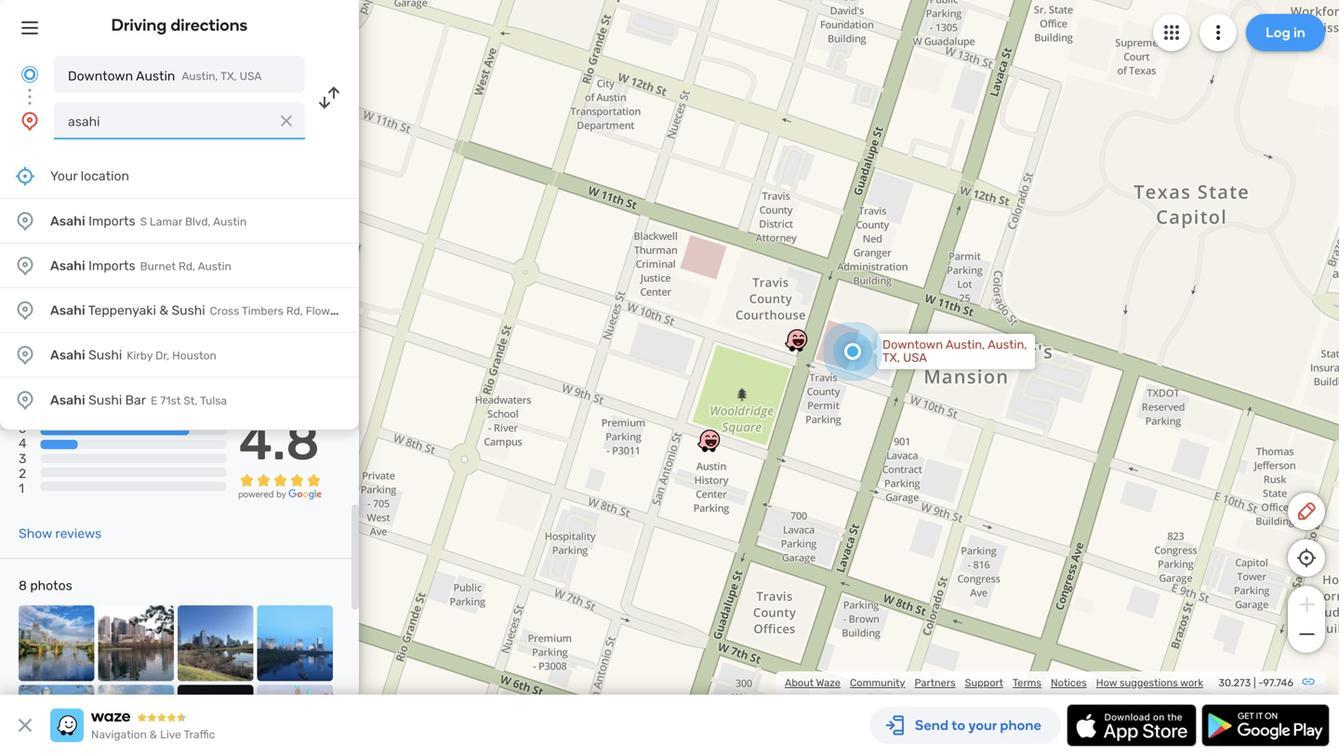 Task type: describe. For each thing, give the bounding box(es) containing it.
97.746
[[1263, 677, 1293, 689]]

30.273 | -97.746
[[1219, 677, 1293, 689]]

current location image
[[19, 63, 41, 86]]

image 3 of downtown austin, austin image
[[178, 605, 253, 681]]

navigation
[[91, 728, 147, 741]]

downtown for austin,
[[882, 338, 943, 352]]

how suggestions work link
[[1096, 677, 1203, 689]]

support
[[965, 677, 1003, 689]]

1 location image from the top
[[14, 254, 36, 277]]

navigation & live traffic
[[91, 728, 215, 741]]

driving
[[111, 15, 167, 35]]

image 6 of downtown austin, austin image
[[98, 685, 174, 756]]

5 4 3 2 1
[[19, 421, 27, 496]]

terms link
[[1013, 677, 1042, 689]]

1
[[19, 481, 24, 496]]

tx, for austin
[[221, 70, 237, 83]]

-
[[1258, 677, 1263, 689]]

image 2 of downtown austin, austin image
[[98, 605, 174, 681]]

Choose destination text field
[[54, 102, 305, 139]]

pencil image
[[1295, 500, 1318, 523]]

austin, for austin
[[182, 70, 218, 83]]

image 7 of downtown austin, austin image
[[178, 685, 253, 756]]

directions
[[171, 15, 248, 35]]

2
[[19, 466, 26, 481]]

support link
[[965, 677, 1003, 689]]

traffic
[[184, 728, 215, 741]]

photos
[[30, 578, 72, 593]]

notices link
[[1051, 677, 1087, 689]]

suggestions
[[1120, 677, 1178, 689]]

8 photos
[[19, 578, 72, 593]]

zoom in image
[[1295, 593, 1318, 616]]

show
[[19, 526, 52, 541]]

usa for austin
[[240, 70, 262, 83]]

3 option from the top
[[0, 288, 359, 333]]

recenter image
[[14, 165, 36, 187]]

waze
[[816, 677, 841, 689]]

8
[[19, 578, 27, 593]]

zoom out image
[[1295, 623, 1318, 645]]



Task type: locate. For each thing, give the bounding box(es) containing it.
0 vertical spatial downtown
[[68, 68, 133, 84]]

location image
[[14, 254, 36, 277], [14, 344, 36, 366]]

list box
[[0, 154, 359, 430]]

how
[[1096, 677, 1117, 689]]

downtown
[[68, 68, 133, 84], [882, 338, 943, 352]]

location image
[[19, 110, 41, 132], [14, 210, 36, 232], [14, 299, 36, 321], [14, 389, 36, 411]]

downtown austin austin, tx, usa
[[68, 68, 262, 84]]

|
[[1253, 677, 1256, 689]]

work
[[1180, 677, 1203, 689]]

0 vertical spatial tx,
[[221, 70, 237, 83]]

x image
[[14, 714, 36, 736]]

0 horizontal spatial tx,
[[221, 70, 237, 83]]

partners
[[915, 677, 956, 689]]

image 5 of downtown austin, austin image
[[19, 685, 94, 756]]

about waze community partners support terms notices how suggestions work
[[785, 677, 1203, 689]]

4
[[19, 436, 27, 451]]

image 8 of downtown austin, austin image
[[257, 685, 333, 756]]

downtown for austin
[[68, 68, 133, 84]]

austin
[[136, 68, 175, 84]]

terms
[[1013, 677, 1042, 689]]

about waze link
[[785, 677, 841, 689]]

2 horizontal spatial austin,
[[988, 338, 1027, 352]]

0 vertical spatial usa
[[240, 70, 262, 83]]

usa inside downtown austin, austin, tx, usa
[[903, 351, 927, 365]]

tx, inside downtown austin austin, tx, usa
[[221, 70, 237, 83]]

tx, for austin,
[[882, 351, 900, 365]]

2 location image from the top
[[14, 344, 36, 366]]

show reviews
[[19, 526, 102, 541]]

tx,
[[221, 70, 237, 83], [882, 351, 900, 365]]

x image
[[277, 112, 296, 130]]

tx, inside downtown austin, austin, tx, usa
[[882, 351, 900, 365]]

austin,
[[182, 70, 218, 83], [946, 338, 985, 352], [988, 338, 1027, 352]]

1 horizontal spatial austin,
[[946, 338, 985, 352]]

1 vertical spatial usa
[[903, 351, 927, 365]]

link image
[[1301, 674, 1316, 689]]

location image up 5
[[14, 344, 36, 366]]

downtown inside downtown austin, austin, tx, usa
[[882, 338, 943, 352]]

3
[[19, 451, 26, 466]]

4.8
[[239, 411, 320, 472]]

community
[[850, 677, 905, 689]]

2 option from the top
[[0, 244, 359, 288]]

partners link
[[915, 677, 956, 689]]

1 vertical spatial location image
[[14, 344, 36, 366]]

0 horizontal spatial downtown
[[68, 68, 133, 84]]

usa inside downtown austin austin, tx, usa
[[240, 70, 262, 83]]

5 option from the top
[[0, 378, 359, 422]]

option
[[0, 199, 359, 244], [0, 244, 359, 288], [0, 288, 359, 333], [0, 333, 359, 378], [0, 378, 359, 422]]

usa
[[240, 70, 262, 83], [903, 351, 927, 365]]

0 horizontal spatial austin,
[[182, 70, 218, 83]]

4 option from the top
[[0, 333, 359, 378]]

driving directions
[[111, 15, 248, 35]]

location image down recenter icon
[[14, 254, 36, 277]]

image 4 of downtown austin, austin image
[[257, 605, 333, 681]]

0 horizontal spatial usa
[[240, 70, 262, 83]]

0 vertical spatial location image
[[14, 254, 36, 277]]

1 horizontal spatial downtown
[[882, 338, 943, 352]]

usa for austin,
[[903, 351, 927, 365]]

notices
[[1051, 677, 1087, 689]]

community link
[[850, 677, 905, 689]]

1 horizontal spatial usa
[[903, 351, 927, 365]]

live
[[160, 728, 181, 741]]

downtown austin, austin, tx, usa
[[882, 338, 1027, 365]]

1 vertical spatial downtown
[[882, 338, 943, 352]]

image 1 of downtown austin, austin image
[[19, 605, 94, 681]]

30.273
[[1219, 677, 1251, 689]]

austin, inside downtown austin austin, tx, usa
[[182, 70, 218, 83]]

&
[[150, 728, 157, 741]]

5
[[19, 421, 26, 436]]

austin, for austin,
[[988, 338, 1027, 352]]

1 horizontal spatial tx,
[[882, 351, 900, 365]]

reviews
[[55, 526, 102, 541]]

1 option from the top
[[0, 199, 359, 244]]

about
[[785, 677, 814, 689]]

1 vertical spatial tx,
[[882, 351, 900, 365]]



Task type: vqa. For each thing, say whether or not it's contained in the screenshot.
TO
no



